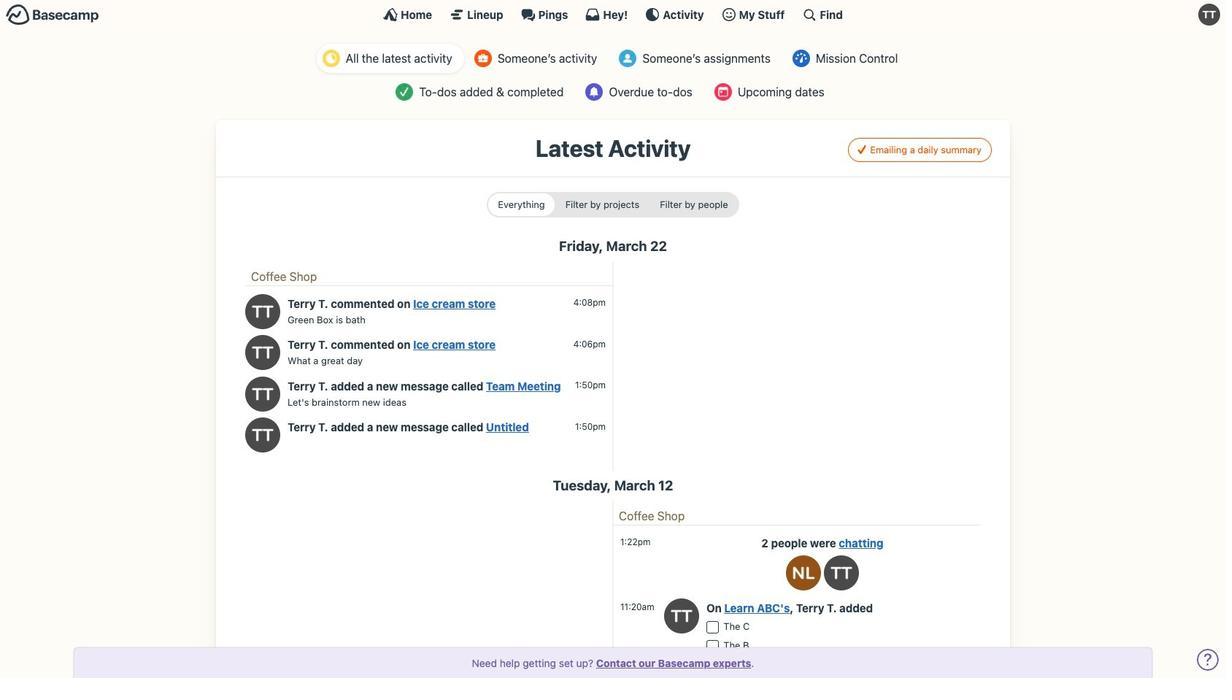 Task type: describe. For each thing, give the bounding box(es) containing it.
switch accounts image
[[6, 4, 99, 26]]

event image
[[714, 83, 732, 101]]

natalie lubich image
[[786, 555, 821, 590]]

keyboard shortcut: ⌘ + / image
[[802, 7, 817, 22]]

activity report image
[[322, 50, 340, 67]]

4:08pm element
[[574, 297, 606, 308]]

main element
[[0, 0, 1226, 28]]

assignment image
[[619, 50, 637, 67]]

4:06pm element
[[574, 338, 606, 349]]

gauge image
[[793, 50, 810, 67]]

2 1:50pm element from the top
[[575, 421, 606, 432]]

terry turtle image for 2nd 1:50pm 'element'
[[245, 418, 280, 453]]



Task type: locate. For each thing, give the bounding box(es) containing it.
1 1:50pm element from the top
[[575, 380, 606, 391]]

1 vertical spatial terry turtle image
[[245, 376, 280, 412]]

todo image
[[396, 83, 413, 101]]

terry turtle image for 11:20am element at right bottom
[[664, 599, 699, 634]]

filter activity group
[[487, 192, 739, 217]]

0 vertical spatial terry turtle image
[[245, 294, 280, 329]]

None submit
[[489, 194, 555, 216], [556, 194, 649, 216], [651, 194, 738, 216], [489, 194, 555, 216], [556, 194, 649, 216], [651, 194, 738, 216]]

terry turtle image
[[245, 294, 280, 329], [245, 376, 280, 412], [824, 555, 859, 590]]

terry turtle image
[[1199, 4, 1220, 26], [245, 335, 280, 370], [245, 418, 280, 453], [664, 599, 699, 634]]

person report image
[[474, 50, 492, 67]]

terry turtle image for 4:08pm element
[[245, 294, 280, 329]]

2 vertical spatial terry turtle image
[[824, 555, 859, 590]]

1 vertical spatial 1:50pm element
[[575, 421, 606, 432]]

1:22pm element
[[620, 537, 651, 548]]

terry turtle image for 4:06pm element
[[245, 335, 280, 370]]

terry turtle image for second 1:50pm 'element' from the bottom of the page
[[245, 376, 280, 412]]

11:20am element
[[620, 602, 654, 613]]

reminder image
[[586, 83, 603, 101]]

0 vertical spatial 1:50pm element
[[575, 380, 606, 391]]

1:50pm element
[[575, 380, 606, 391], [575, 421, 606, 432]]



Task type: vqa. For each thing, say whether or not it's contained in the screenshot.
3rd Nov from right
no



